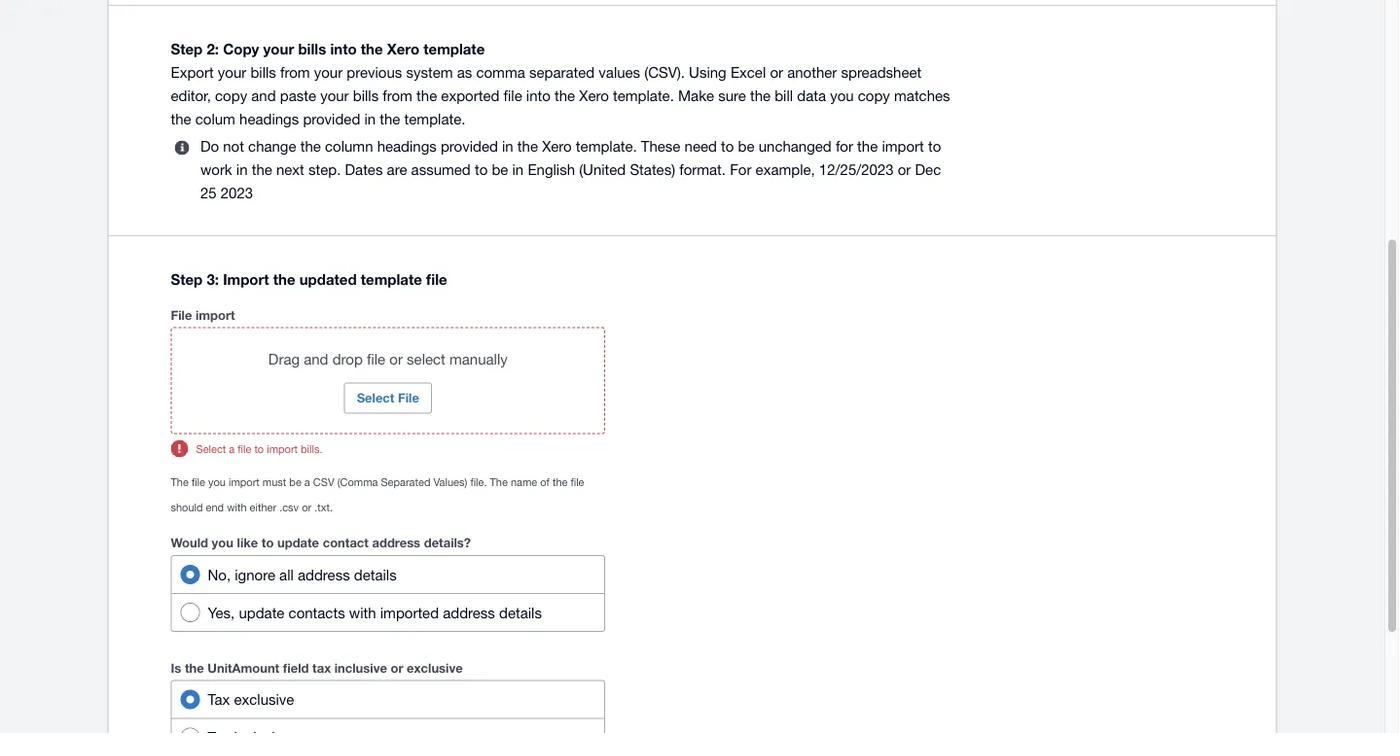 Task type: locate. For each thing, give the bounding box(es) containing it.
no, ignore all address details
[[208, 567, 397, 584]]

2 horizontal spatial xero
[[579, 87, 609, 104]]

to up dec
[[928, 138, 941, 155]]

1 horizontal spatial the
[[490, 477, 508, 489]]

0 vertical spatial select
[[357, 391, 395, 406]]

1 vertical spatial select
[[196, 443, 226, 456]]

1 horizontal spatial exclusive
[[407, 661, 463, 676]]

is
[[171, 661, 181, 676]]

end
[[206, 502, 224, 514]]

another
[[787, 64, 837, 81]]

2 vertical spatial you
[[212, 536, 234, 551]]

file down comma
[[504, 87, 522, 104]]

the left bill
[[750, 87, 771, 104]]

you right the data
[[830, 87, 854, 104]]

0 horizontal spatial the
[[171, 477, 189, 489]]

bills up paste
[[298, 40, 326, 58]]

0 horizontal spatial and
[[251, 87, 276, 104]]

be up "for"
[[738, 138, 755, 155]]

0 vertical spatial a
[[229, 443, 235, 456]]

2 step from the top
[[171, 271, 203, 289]]

0 horizontal spatial with
[[227, 502, 247, 514]]

address down would you like to update contact address details?
[[298, 567, 350, 584]]

all
[[279, 567, 294, 584]]

the down separated
[[555, 87, 575, 104]]

1 vertical spatial with
[[349, 605, 376, 622]]

1 vertical spatial step
[[171, 271, 203, 289]]

template right updated
[[361, 271, 422, 289]]

xero
[[387, 40, 419, 58], [579, 87, 609, 104], [542, 138, 572, 155]]

import
[[223, 271, 269, 289]]

0 horizontal spatial select
[[196, 443, 226, 456]]

2 horizontal spatial bills
[[353, 87, 379, 104]]

25
[[200, 184, 217, 201]]

tax exclusive
[[208, 692, 294, 709]]

2 vertical spatial be
[[289, 477, 301, 489]]

select for select file
[[357, 391, 395, 406]]

1 horizontal spatial headings
[[377, 138, 437, 155]]

3:
[[207, 271, 219, 289]]

dec
[[915, 161, 941, 178]]

into down separated
[[526, 87, 551, 104]]

select inside select file 'button'
[[357, 391, 395, 406]]

1 vertical spatial template
[[361, 271, 422, 289]]

import left bills.
[[267, 443, 298, 456]]

provided up assumed
[[441, 138, 498, 155]]

headings up are
[[377, 138, 437, 155]]

select file
[[357, 391, 419, 406]]

headings
[[239, 110, 299, 127], [377, 138, 437, 155]]

in up 2023
[[236, 161, 248, 178]]

1 horizontal spatial be
[[492, 161, 508, 178]]

example,
[[756, 161, 815, 178]]

import left must
[[229, 477, 260, 489]]

update down the ignore at left bottom
[[239, 605, 285, 622]]

into
[[330, 40, 357, 58], [526, 87, 551, 104]]

these
[[641, 138, 681, 155]]

is the unitamount field tax inclusive or exclusive group
[[171, 681, 605, 734]]

exclusive
[[407, 661, 463, 676], [234, 692, 294, 709]]

1 vertical spatial into
[[526, 87, 551, 104]]

1 vertical spatial details
[[499, 605, 542, 622]]

1 horizontal spatial with
[[349, 605, 376, 622]]

0 vertical spatial with
[[227, 502, 247, 514]]

text box image
[[171, 139, 193, 162]]

copy up "colum"
[[215, 87, 247, 104]]

a inside the file you import must be a csv (comma separated values) file. the name of the file should end with either .csv or .txt.
[[304, 477, 310, 489]]

0 vertical spatial provided
[[303, 110, 360, 127]]

1 horizontal spatial provided
[[441, 138, 498, 155]]

select down drag and drop file or select manually at the left of the page
[[357, 391, 395, 406]]

import
[[882, 138, 924, 155], [196, 308, 235, 323], [267, 443, 298, 456], [229, 477, 260, 489]]

update up "no, ignore all address details"
[[277, 536, 319, 551]]

0 horizontal spatial provided
[[303, 110, 360, 127]]

bill
[[775, 87, 793, 104]]

1 vertical spatial file
[[398, 391, 419, 406]]

the down previous
[[380, 110, 400, 127]]

states)
[[630, 161, 675, 178]]

bills down previous
[[353, 87, 379, 104]]

exclusive up is the unitamount field tax inclusive or exclusive group
[[407, 661, 463, 676]]

or up bill
[[770, 64, 783, 81]]

with right 'end' on the left
[[227, 502, 247, 514]]

12/25/2023
[[819, 161, 894, 178]]

tax
[[312, 661, 331, 676]]

0 horizontal spatial from
[[280, 64, 310, 81]]

using
[[689, 64, 727, 81]]

xero up 'system'
[[387, 40, 419, 58]]

1 horizontal spatial template
[[424, 40, 485, 58]]

1 horizontal spatial file
[[398, 391, 419, 406]]

1 horizontal spatial and
[[304, 351, 328, 368]]

2 the from the left
[[490, 477, 508, 489]]

the right the file.
[[490, 477, 508, 489]]

file
[[504, 87, 522, 104], [426, 271, 447, 289], [367, 351, 385, 368], [238, 443, 251, 456], [192, 477, 205, 489], [571, 477, 584, 489]]

would you like to update contact address details?
[[171, 536, 471, 551]]

the up should
[[171, 477, 189, 489]]

exported
[[441, 87, 500, 104]]

or left the .txt.
[[302, 502, 312, 514]]

copy
[[215, 87, 247, 104], [858, 87, 890, 104]]

1 horizontal spatial details
[[499, 605, 542, 622]]

template up as
[[424, 40, 485, 58]]

2 vertical spatial template.
[[576, 138, 637, 155]]

be
[[738, 138, 755, 155], [492, 161, 508, 178], [289, 477, 301, 489]]

details
[[354, 567, 397, 584], [499, 605, 542, 622]]

step left 3:
[[171, 271, 203, 289]]

1 horizontal spatial select
[[357, 391, 395, 406]]

be right must
[[289, 477, 301, 489]]

1 vertical spatial update
[[239, 605, 285, 622]]

0 horizontal spatial exclusive
[[234, 692, 294, 709]]

in
[[364, 110, 376, 127], [502, 138, 513, 155], [236, 161, 248, 178], [512, 161, 524, 178]]

as
[[457, 64, 472, 81]]

the inside the file you import must be a csv (comma separated values) file. the name of the file should end with either .csv or .txt.
[[553, 477, 568, 489]]

import down 3:
[[196, 308, 235, 323]]

to right need
[[721, 138, 734, 155]]

step inside step 2: copy your bills into the xero template export your bills from your previous system as comma separated values (csv). using excel or another spreadsheet editor, copy and paste your bills from the exported file into the xero template. make sure the bill data you copy matches the colum headings provided in the template.
[[171, 40, 203, 58]]

or inside do not change the column headings provided in the xero template. these need to be unchanged for the import to work in the next step. dates are assumed to be in english (united states) format. for example, 12/25/2023 or dec 25 2023
[[898, 161, 911, 178]]

0 horizontal spatial file
[[171, 308, 192, 323]]

xero up english at the top
[[542, 138, 572, 155]]

step up export
[[171, 40, 203, 58]]

1 vertical spatial address
[[298, 567, 350, 584]]

from down previous
[[383, 87, 413, 104]]

0 vertical spatial you
[[830, 87, 854, 104]]

1 step from the top
[[171, 40, 203, 58]]

address
[[372, 536, 420, 551], [298, 567, 350, 584], [443, 605, 495, 622]]

2 vertical spatial bills
[[353, 87, 379, 104]]

1 horizontal spatial into
[[526, 87, 551, 104]]

1 vertical spatial from
[[383, 87, 413, 104]]

step for step 3: import the updated template file
[[171, 271, 203, 289]]

1 vertical spatial headings
[[377, 138, 437, 155]]

0 horizontal spatial details
[[354, 567, 397, 584]]

0 horizontal spatial template
[[361, 271, 422, 289]]

file up should
[[192, 477, 205, 489]]

headings up 'change'
[[239, 110, 299, 127]]

1 horizontal spatial xero
[[542, 138, 572, 155]]

drag and drop file or select manually
[[268, 351, 508, 368]]

would you like to update contact address details? group
[[171, 556, 605, 633]]

2 vertical spatial xero
[[542, 138, 572, 155]]

2 copy from the left
[[858, 87, 890, 104]]

you left like
[[212, 536, 234, 551]]

bills down the copy
[[251, 64, 276, 81]]

from up paste
[[280, 64, 310, 81]]

copy down spreadsheet
[[858, 87, 890, 104]]

colum
[[195, 110, 235, 127]]

from
[[280, 64, 310, 81], [383, 87, 413, 104]]

0 vertical spatial update
[[277, 536, 319, 551]]

0 horizontal spatial headings
[[239, 110, 299, 127]]

1 horizontal spatial address
[[372, 536, 420, 551]]

drag
[[268, 351, 300, 368]]

exclusive down unitamount
[[234, 692, 294, 709]]

import inside the file you import must be a csv (comma separated values) file. the name of the file should end with either .csv or .txt.
[[229, 477, 260, 489]]

into up previous
[[330, 40, 357, 58]]

1 the from the left
[[171, 477, 189, 489]]

the right of
[[553, 477, 568, 489]]

and left drop
[[304, 351, 328, 368]]

exclusive inside is the unitamount field tax inclusive or exclusive group
[[234, 692, 294, 709]]

provided
[[303, 110, 360, 127], [441, 138, 498, 155]]

to
[[721, 138, 734, 155], [928, 138, 941, 155], [475, 161, 488, 178], [254, 443, 264, 456], [262, 536, 274, 551]]

be inside the file you import must be a csv (comma separated values) file. the name of the file should end with either .csv or .txt.
[[289, 477, 301, 489]]

0 vertical spatial step
[[171, 40, 203, 58]]

address right the "imported" in the bottom of the page
[[443, 605, 495, 622]]

the
[[171, 477, 189, 489], [490, 477, 508, 489]]

in up the column on the top of the page
[[364, 110, 376, 127]]

the down 'system'
[[417, 87, 437, 104]]

with
[[227, 502, 247, 514], [349, 605, 376, 622]]

1 vertical spatial be
[[492, 161, 508, 178]]

provided up the column on the top of the page
[[303, 110, 360, 127]]

with right "contacts"
[[349, 605, 376, 622]]

and left paste
[[251, 87, 276, 104]]

to up must
[[254, 443, 264, 456]]

template. down exported
[[404, 110, 466, 127]]

name
[[511, 477, 537, 489]]

need
[[685, 138, 717, 155]]

0 vertical spatial into
[[330, 40, 357, 58]]

step
[[171, 40, 203, 58], [171, 271, 203, 289]]

xero down values
[[579, 87, 609, 104]]

in left english at the top
[[512, 161, 524, 178]]

bills
[[298, 40, 326, 58], [251, 64, 276, 81], [353, 87, 379, 104]]

the up previous
[[361, 40, 383, 58]]

0 horizontal spatial a
[[229, 443, 235, 456]]

1 vertical spatial a
[[304, 477, 310, 489]]

0 vertical spatial be
[[738, 138, 755, 155]]

for
[[836, 138, 853, 155]]

0 vertical spatial and
[[251, 87, 276, 104]]

step 2: copy your bills into the xero template export your bills from your previous system as comma separated values (csv). using excel or another spreadsheet editor, copy and paste your bills from the exported file into the xero template. make sure the bill data you copy matches the colum headings provided in the template.
[[171, 40, 950, 127]]

1 vertical spatial provided
[[441, 138, 498, 155]]

unitamount
[[208, 661, 279, 676]]

file
[[171, 308, 192, 323], [398, 391, 419, 406]]

sure
[[718, 87, 746, 104]]

1 horizontal spatial bills
[[298, 40, 326, 58]]

template. up (united
[[576, 138, 637, 155]]

format.
[[679, 161, 726, 178]]

contact
[[323, 536, 369, 551]]

1 horizontal spatial from
[[383, 87, 413, 104]]

address right "contact"
[[372, 536, 420, 551]]

template. down (csv).
[[613, 87, 674, 104]]

updated
[[299, 271, 357, 289]]

import up dec
[[882, 138, 924, 155]]

to right assumed
[[475, 161, 488, 178]]

1 horizontal spatial a
[[304, 477, 310, 489]]

make
[[678, 87, 714, 104]]

step.
[[308, 161, 341, 178]]

0 vertical spatial headings
[[239, 110, 299, 127]]

the up english at the top
[[518, 138, 538, 155]]

0 horizontal spatial copy
[[215, 87, 247, 104]]

select up 'end' on the left
[[196, 443, 226, 456]]

0 vertical spatial xero
[[387, 40, 419, 58]]

your right paste
[[320, 87, 349, 104]]

0 vertical spatial bills
[[298, 40, 326, 58]]

file right of
[[571, 477, 584, 489]]

do not change the column headings provided in the xero template. these need to be unchanged for the import to work in the next step. dates are assumed to be in english (united states) format. for example, 12/25/2023 or dec 25 2023
[[200, 138, 941, 201]]

select for select a file to import bills.
[[196, 443, 226, 456]]

the
[[361, 40, 383, 58], [417, 87, 437, 104], [555, 87, 575, 104], [750, 87, 771, 104], [171, 110, 191, 127], [380, 110, 400, 127], [300, 138, 321, 155], [518, 138, 538, 155], [857, 138, 878, 155], [252, 161, 272, 178], [273, 271, 295, 289], [553, 477, 568, 489], [185, 661, 204, 676]]

0 horizontal spatial be
[[289, 477, 301, 489]]

2:
[[207, 40, 219, 58]]

and
[[251, 87, 276, 104], [304, 351, 328, 368]]

you
[[830, 87, 854, 104], [208, 477, 226, 489], [212, 536, 234, 551]]

1 vertical spatial exclusive
[[234, 692, 294, 709]]

or inside the file you import must be a csv (comma separated values) file. the name of the file should end with either .csv or .txt.
[[302, 502, 312, 514]]

your right the copy
[[263, 40, 294, 58]]

1 vertical spatial you
[[208, 477, 226, 489]]

template
[[424, 40, 485, 58], [361, 271, 422, 289]]

or left dec
[[898, 161, 911, 178]]

0 vertical spatial template
[[424, 40, 485, 58]]

update
[[277, 536, 319, 551], [239, 605, 285, 622]]

2 horizontal spatial address
[[443, 605, 495, 622]]

1 horizontal spatial copy
[[858, 87, 890, 104]]

0 horizontal spatial bills
[[251, 64, 276, 81]]

you up 'end' on the left
[[208, 477, 226, 489]]

or right inclusive
[[391, 661, 403, 676]]

be left english at the top
[[492, 161, 508, 178]]



Task type: vqa. For each thing, say whether or not it's contained in the screenshot.
suppliers
no



Task type: describe. For each thing, give the bounding box(es) containing it.
no,
[[208, 567, 231, 584]]

the down 'change'
[[252, 161, 272, 178]]

would
[[171, 536, 208, 551]]

with inside the file you import must be a csv (comma separated values) file. the name of the file should end with either .csv or .txt.
[[227, 502, 247, 514]]

import inside do not change the column headings provided in the xero template. these need to be unchanged for the import to work in the next step. dates are assumed to be in english (united states) format. for example, 12/25/2023 or dec 25 2023
[[882, 138, 924, 155]]

must
[[263, 477, 286, 489]]

contacts
[[289, 605, 345, 622]]

2 vertical spatial address
[[443, 605, 495, 622]]

1 vertical spatial xero
[[579, 87, 609, 104]]

field
[[283, 661, 309, 676]]

export
[[171, 64, 214, 81]]

0 horizontal spatial address
[[298, 567, 350, 584]]

file import
[[171, 308, 235, 323]]

english
[[528, 161, 575, 178]]

imported
[[380, 605, 439, 622]]

drop
[[332, 351, 363, 368]]

for
[[730, 161, 752, 178]]

yes, update contacts with imported address details
[[208, 605, 542, 622]]

(csv).
[[644, 64, 685, 81]]

template. inside do not change the column headings provided in the xero template. these need to be unchanged for the import to work in the next step. dates are assumed to be in english (united states) format. for example, 12/25/2023 or dec 25 2023
[[576, 138, 637, 155]]

0 vertical spatial template.
[[613, 87, 674, 104]]

you inside step 2: copy your bills into the xero template export your bills from your previous system as comma separated values (csv). using excel or another spreadsheet editor, copy and paste your bills from the exported file into the xero template. make sure the bill data you copy matches the colum headings provided in the template.
[[830, 87, 854, 104]]

and inside step 2: copy your bills into the xero template export your bills from your previous system as comma separated values (csv). using excel or another spreadsheet editor, copy and paste your bills from the exported file into the xero template. make sure the bill data you copy matches the colum headings provided in the template.
[[251, 87, 276, 104]]

your down the copy
[[218, 64, 246, 81]]

file inside 'button'
[[398, 391, 419, 406]]

paste
[[280, 87, 316, 104]]

1 copy from the left
[[215, 87, 247, 104]]

0 horizontal spatial xero
[[387, 40, 419, 58]]

assumed
[[411, 161, 471, 178]]

file.
[[470, 477, 487, 489]]

the file you import must be a csv (comma separated values) file. the name of the file should end with either .csv or .txt.
[[171, 477, 584, 514]]

1 vertical spatial template.
[[404, 110, 466, 127]]

matches
[[894, 87, 950, 104]]

step for step 2: copy your bills into the xero template export your bills from your previous system as comma separated values (csv). using excel or another spreadsheet editor, copy and paste your bills from the exported file into the xero template. make sure the bill data you copy matches the colum headings provided in the template.
[[171, 40, 203, 58]]

2 horizontal spatial be
[[738, 138, 755, 155]]

step 3: import the updated template file
[[171, 271, 447, 289]]

the right 'for'
[[857, 138, 878, 155]]

csv
[[313, 477, 334, 489]]

1 vertical spatial and
[[304, 351, 328, 368]]

values)
[[433, 477, 467, 489]]

your up paste
[[314, 64, 343, 81]]

like
[[237, 536, 258, 551]]

previous
[[347, 64, 402, 81]]

tax
[[208, 692, 230, 709]]

file right drop
[[367, 351, 385, 368]]

in down comma
[[502, 138, 513, 155]]

template inside step 2: copy your bills into the xero template export your bills from your previous system as comma separated values (csv). using excel or another spreadsheet editor, copy and paste your bills from the exported file into the xero template. make sure the bill data you copy matches the colum headings provided in the template.
[[424, 40, 485, 58]]

yes,
[[208, 605, 235, 622]]

is the unitamount field tax inclusive or exclusive
[[171, 661, 463, 676]]

separated
[[529, 64, 595, 81]]

next
[[276, 161, 304, 178]]

you inside the file you import must be a csv (comma separated values) file. the name of the file should end with either .csv or .txt.
[[208, 477, 226, 489]]

copy
[[223, 40, 259, 58]]

provided inside do not change the column headings provided in the xero template. these need to be unchanged for the import to work in the next step. dates are assumed to be in english (united states) format. for example, 12/25/2023 or dec 25 2023
[[441, 138, 498, 155]]

file inside step 2: copy your bills into the xero template export your bills from your previous system as comma separated values (csv). using excel or another spreadsheet editor, copy and paste your bills from the exported file into the xero template. make sure the bill data you copy matches the colum headings provided in the template.
[[504, 87, 522, 104]]

editor,
[[171, 87, 211, 104]]

0 horizontal spatial into
[[330, 40, 357, 58]]

xero inside do not change the column headings provided in the xero template. these need to be unchanged for the import to work in the next step. dates are assumed to be in english (united states) format. for example, 12/25/2023 or dec 25 2023
[[542, 138, 572, 155]]

the down editor,
[[171, 110, 191, 127]]

0 vertical spatial address
[[372, 536, 420, 551]]

select a file to import bills.
[[196, 443, 323, 456]]

do
[[200, 138, 219, 155]]

(comma
[[337, 477, 378, 489]]

the right the import
[[273, 271, 295, 289]]

with inside would you like to update contact address details? 'group'
[[349, 605, 376, 622]]

select file button
[[344, 383, 432, 415]]

file up the "either"
[[238, 443, 251, 456]]

change
[[248, 138, 296, 155]]

are
[[387, 161, 407, 178]]

unchanged
[[759, 138, 832, 155]]

spreadsheet
[[841, 64, 922, 81]]

data
[[797, 87, 826, 104]]

headings inside do not change the column headings provided in the xero template. these need to be unchanged for the import to work in the next step. dates are assumed to be in english (united states) format. for example, 12/25/2023 or dec 25 2023
[[377, 138, 437, 155]]

the right is
[[185, 661, 204, 676]]

details?
[[424, 536, 471, 551]]

headings inside step 2: copy your bills into the xero template export your bills from your previous system as comma separated values (csv). using excel or another spreadsheet editor, copy and paste your bills from the exported file into the xero template. make sure the bill data you copy matches the colum headings provided in the template.
[[239, 110, 299, 127]]

manually
[[450, 351, 508, 368]]

update inside would you like to update contact address details? 'group'
[[239, 605, 285, 622]]

comma
[[476, 64, 525, 81]]

of
[[540, 477, 550, 489]]

should
[[171, 502, 203, 514]]

system
[[406, 64, 453, 81]]

excel
[[731, 64, 766, 81]]

0 vertical spatial exclusive
[[407, 661, 463, 676]]

bills.
[[301, 443, 323, 456]]

or inside step 2: copy your bills into the xero template export your bills from your previous system as comma separated values (csv). using excel or another spreadsheet editor, copy and paste your bills from the exported file into the xero template. make sure the bill data you copy matches the colum headings provided in the template.
[[770, 64, 783, 81]]

file up select
[[426, 271, 447, 289]]

0 vertical spatial from
[[280, 64, 310, 81]]

not
[[223, 138, 244, 155]]

1 vertical spatial bills
[[251, 64, 276, 81]]

0 vertical spatial file
[[171, 308, 192, 323]]

either
[[250, 502, 276, 514]]

inclusive
[[334, 661, 387, 676]]

the up step.
[[300, 138, 321, 155]]

2023
[[221, 184, 253, 201]]

work
[[200, 161, 232, 178]]

provided inside step 2: copy your bills into the xero template export your bills from your previous system as comma separated values (csv). using excel or another spreadsheet editor, copy and paste your bills from the exported file into the xero template. make sure the bill data you copy matches the colum headings provided in the template.
[[303, 110, 360, 127]]

to right like
[[262, 536, 274, 551]]

select
[[407, 351, 445, 368]]

.csv
[[279, 502, 299, 514]]

column
[[325, 138, 373, 155]]

ignore
[[235, 567, 275, 584]]

dates
[[345, 161, 383, 178]]

values
[[599, 64, 640, 81]]

(united
[[579, 161, 626, 178]]

0 vertical spatial details
[[354, 567, 397, 584]]

separated
[[381, 477, 431, 489]]

in inside step 2: copy your bills into the xero template export your bills from your previous system as comma separated values (csv). using excel or another spreadsheet editor, copy and paste your bills from the exported file into the xero template. make sure the bill data you copy matches the colum headings provided in the template.
[[364, 110, 376, 127]]

.txt.
[[315, 502, 333, 514]]

or left select
[[390, 351, 403, 368]]



